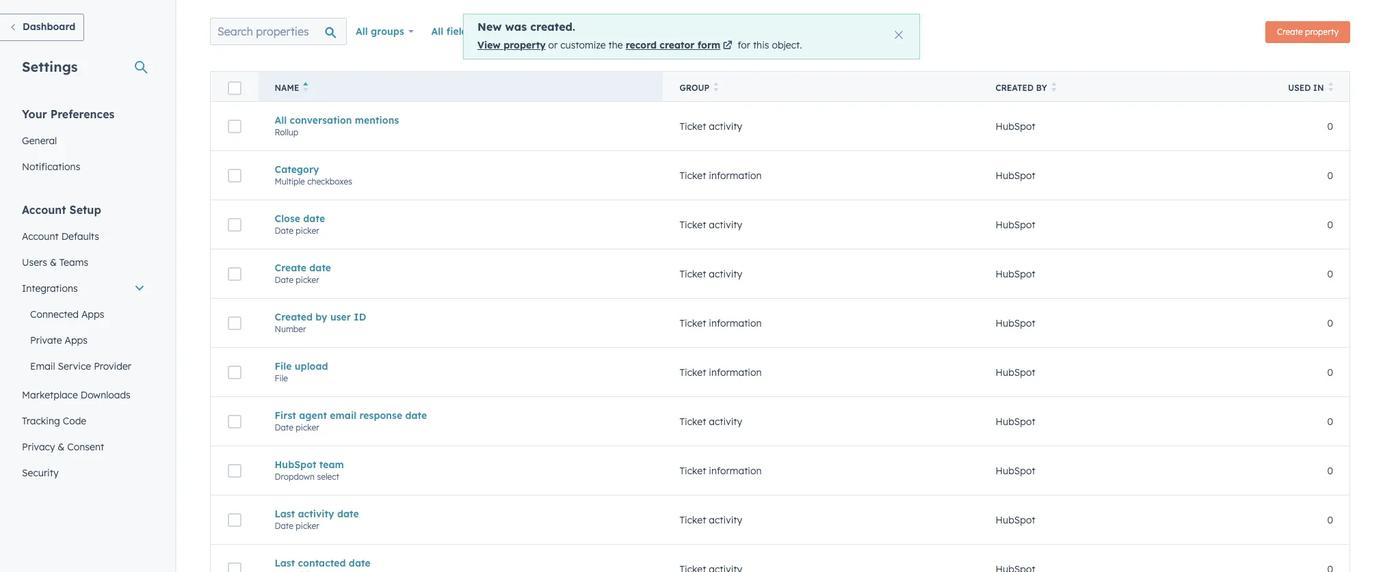 Task type: locate. For each thing, give the bounding box(es) containing it.
4 ticket activity from the top
[[680, 416, 743, 428]]

3 picker from the top
[[296, 423, 319, 433]]

picker up created by user id number
[[296, 275, 319, 285]]

2 press to sort. element from the left
[[1052, 82, 1057, 94]]

by for created by
[[1036, 83, 1047, 93]]

press to sort. element inside group button
[[714, 82, 719, 94]]

ticket
[[680, 120, 706, 132], [680, 169, 706, 182], [680, 219, 706, 231], [680, 268, 706, 280], [680, 317, 706, 329], [680, 366, 706, 379], [680, 416, 706, 428], [680, 465, 706, 477], [680, 514, 706, 527]]

link opens in a new window image
[[723, 41, 733, 51]]

picker down close
[[296, 225, 319, 236]]

1 press to sort. element from the left
[[714, 82, 719, 94]]

last for last activity date date picker
[[275, 508, 295, 520]]

press to sort. image for created by
[[1052, 82, 1057, 92]]

& right the users at the left of page
[[50, 257, 57, 269]]

create up used on the top of the page
[[1278, 27, 1303, 37]]

hubspot for created by user id
[[996, 317, 1036, 329]]

0 horizontal spatial create
[[275, 262, 307, 274]]

was
[[505, 20, 527, 34]]

date down close date date picker
[[309, 262, 331, 274]]

hubspot for all conversation mentions
[[996, 120, 1036, 132]]

2 date from the top
[[275, 275, 294, 285]]

9 0 from the top
[[1328, 514, 1334, 527]]

teams
[[59, 257, 88, 269]]

date down first
[[275, 423, 294, 433]]

privacy
[[22, 441, 55, 454]]

apps inside connected apps link
[[81, 309, 104, 321]]

hubspot for category
[[996, 169, 1036, 182]]

create inside create date date picker
[[275, 262, 307, 274]]

groups
[[371, 25, 404, 38]]

this
[[753, 39, 769, 51]]

press to sort. element right in
[[1329, 82, 1334, 94]]

0 vertical spatial create
[[1278, 27, 1303, 37]]

1 vertical spatial file
[[275, 373, 288, 384]]

1 press to sort. image from the left
[[714, 82, 719, 92]]

1 vertical spatial apps
[[65, 335, 88, 347]]

3 date from the top
[[275, 423, 294, 433]]

by inside created by button
[[1036, 83, 1047, 93]]

8 0 from the top
[[1328, 465, 1334, 477]]

record creator form link
[[626, 39, 735, 53]]

close image
[[895, 31, 903, 39]]

last inside last activity date date picker
[[275, 508, 295, 520]]

3 ticket activity from the top
[[680, 268, 743, 280]]

property
[[1306, 27, 1339, 37], [504, 39, 546, 51]]

apps inside private apps link
[[65, 335, 88, 347]]

picker inside last activity date date picker
[[296, 521, 319, 531]]

5 ticket from the top
[[680, 317, 706, 329]]

2 information from the top
[[709, 317, 762, 329]]

all inside "all conversation mentions rollup"
[[275, 114, 287, 126]]

apps up private apps link
[[81, 309, 104, 321]]

defaults
[[61, 231, 99, 243]]

press to sort. element
[[714, 82, 719, 94], [1052, 82, 1057, 94], [1329, 82, 1334, 94]]

press to sort. image right created by
[[1052, 82, 1057, 92]]

6 ticket from the top
[[680, 366, 706, 379]]

date up "number"
[[275, 275, 294, 285]]

picker inside create date date picker
[[296, 275, 319, 285]]

apps for connected apps
[[81, 309, 104, 321]]

0 vertical spatial apps
[[81, 309, 104, 321]]

1 vertical spatial property
[[504, 39, 546, 51]]

dropdown
[[275, 472, 315, 482]]

press to sort. image
[[714, 82, 719, 92], [1052, 82, 1057, 92], [1329, 82, 1334, 92]]

1 ticket activity from the top
[[680, 120, 743, 132]]

2 horizontal spatial press to sort. image
[[1329, 82, 1334, 92]]

used
[[1289, 83, 1311, 93]]

4 date from the top
[[275, 521, 294, 531]]

all conversation mentions rollup
[[275, 114, 399, 137]]

ticket for file upload
[[680, 366, 706, 379]]

in
[[1314, 83, 1324, 93]]

press to sort. image inside used in button
[[1329, 82, 1334, 92]]

property up in
[[1306, 27, 1339, 37]]

date
[[303, 212, 325, 225], [309, 262, 331, 274], [405, 410, 427, 422], [337, 508, 359, 520], [349, 557, 371, 570]]

checkboxes
[[307, 176, 352, 186]]

2 ticket activity from the top
[[680, 219, 743, 231]]

press to sort. image right 'group'
[[714, 82, 719, 92]]

4 ticket from the top
[[680, 268, 706, 280]]

all
[[356, 25, 368, 38], [431, 25, 444, 38], [524, 26, 536, 38], [275, 114, 287, 126]]

&
[[50, 257, 57, 269], [58, 441, 65, 454]]

3 ticket from the top
[[680, 219, 706, 231]]

notifications
[[22, 161, 80, 173]]

privacy & consent link
[[14, 435, 153, 461]]

apps up service
[[65, 335, 88, 347]]

mentions
[[355, 114, 399, 126]]

1 horizontal spatial press to sort. image
[[1052, 82, 1057, 92]]

4 0 from the top
[[1328, 268, 1334, 280]]

hubspot
[[996, 120, 1036, 132], [996, 169, 1036, 182], [996, 219, 1036, 231], [996, 268, 1036, 280], [996, 317, 1036, 329], [996, 366, 1036, 379], [996, 416, 1036, 428], [275, 459, 317, 471], [996, 465, 1036, 477], [996, 514, 1036, 527]]

hubspot for last activity date
[[996, 514, 1036, 527]]

date right contacted
[[349, 557, 371, 570]]

7 0 from the top
[[1328, 416, 1334, 428]]

1 horizontal spatial created
[[996, 83, 1034, 93]]

account for account defaults
[[22, 231, 59, 243]]

0 horizontal spatial created
[[275, 311, 313, 323]]

3 press to sort. element from the left
[[1329, 82, 1334, 94]]

0 horizontal spatial by
[[316, 311, 328, 323]]

& right "privacy"
[[58, 441, 65, 454]]

agent
[[299, 410, 327, 422]]

property inside button
[[1306, 27, 1339, 37]]

press to sort. element right 'group'
[[714, 82, 719, 94]]

1 vertical spatial by
[[316, 311, 328, 323]]

0 horizontal spatial press to sort. element
[[714, 82, 719, 94]]

0 for category
[[1328, 169, 1334, 182]]

8 ticket from the top
[[680, 465, 706, 477]]

property inside new was created. alert
[[504, 39, 546, 51]]

3 information from the top
[[709, 366, 762, 379]]

date inside close date date picker
[[275, 225, 294, 236]]

ticket information
[[680, 169, 762, 182], [680, 317, 762, 329], [680, 366, 762, 379], [680, 465, 762, 477]]

file upload button
[[275, 360, 647, 373]]

hubspot for hubspot team
[[996, 465, 1036, 477]]

2 0 from the top
[[1328, 169, 1334, 182]]

1 vertical spatial account
[[22, 231, 59, 243]]

users
[[539, 26, 564, 38]]

0 horizontal spatial property
[[504, 39, 546, 51]]

date inside last activity date date picker
[[275, 521, 294, 531]]

account up "account defaults"
[[22, 203, 66, 217]]

create inside button
[[1278, 27, 1303, 37]]

press to sort. element right created by
[[1052, 82, 1057, 94]]

1 date from the top
[[275, 225, 294, 236]]

all users
[[524, 26, 564, 38]]

1 last from the top
[[275, 508, 295, 520]]

2 press to sort. image from the left
[[1052, 82, 1057, 92]]

date inside close date date picker
[[303, 212, 325, 225]]

3 ticket information from the top
[[680, 366, 762, 379]]

user
[[330, 311, 351, 323]]

or
[[549, 39, 558, 51]]

created.
[[531, 20, 576, 34]]

created by button
[[980, 72, 1268, 102]]

created inside button
[[996, 83, 1034, 93]]

property down new was created. at the top of the page
[[504, 39, 546, 51]]

last left contacted
[[275, 557, 295, 570]]

last contacted date button
[[275, 557, 647, 570]]

last
[[275, 508, 295, 520], [275, 557, 295, 570]]

users
[[22, 257, 47, 269]]

created by user id button
[[275, 311, 647, 323]]

7 ticket from the top
[[680, 416, 706, 428]]

all up rollup
[[275, 114, 287, 126]]

1 0 from the top
[[1328, 120, 1334, 132]]

1 vertical spatial created
[[275, 311, 313, 323]]

date down the select
[[337, 508, 359, 520]]

2 ticket information from the top
[[680, 317, 762, 329]]

2 last from the top
[[275, 557, 295, 570]]

by
[[1036, 83, 1047, 93], [316, 311, 328, 323]]

0 horizontal spatial &
[[50, 257, 57, 269]]

5 0 from the top
[[1328, 317, 1334, 329]]

press to sort. image inside created by button
[[1052, 82, 1057, 92]]

all for all field types
[[431, 25, 444, 38]]

1 picker from the top
[[296, 225, 319, 236]]

1 ticket from the top
[[680, 120, 706, 132]]

3 0 from the top
[[1328, 219, 1334, 231]]

1 horizontal spatial press to sort. element
[[1052, 82, 1057, 94]]

0 vertical spatial &
[[50, 257, 57, 269]]

picker up contacted
[[296, 521, 319, 531]]

marketplace
[[22, 389, 78, 402]]

activity for last activity date
[[709, 514, 743, 527]]

information for created by user id
[[709, 317, 762, 329]]

category multiple checkboxes
[[275, 163, 352, 186]]

0 for created by user id
[[1328, 317, 1334, 329]]

marketplace downloads
[[22, 389, 131, 402]]

create
[[1278, 27, 1303, 37], [275, 262, 307, 274]]

0 vertical spatial created
[[996, 83, 1034, 93]]

link opens in a new window image
[[723, 40, 733, 53]]

1 information from the top
[[709, 169, 762, 182]]

create down close date date picker
[[275, 262, 307, 274]]

first
[[275, 410, 296, 422]]

ticket for all conversation mentions
[[680, 120, 706, 132]]

date down the dropdown
[[275, 521, 294, 531]]

ticket for hubspot team
[[680, 465, 706, 477]]

created
[[996, 83, 1034, 93], [275, 311, 313, 323]]

date right close
[[303, 212, 325, 225]]

file left upload at bottom left
[[275, 360, 292, 373]]

all left users at top left
[[524, 26, 536, 38]]

all left the groups
[[356, 25, 368, 38]]

the
[[609, 39, 623, 51]]

by inside created by user id number
[[316, 311, 328, 323]]

0 vertical spatial last
[[275, 508, 295, 520]]

activity for first agent email response date
[[709, 416, 743, 428]]

last down the dropdown
[[275, 508, 295, 520]]

date right response
[[405, 410, 427, 422]]

4 picker from the top
[[296, 521, 319, 531]]

last activity date button
[[275, 508, 647, 520]]

1 horizontal spatial property
[[1306, 27, 1339, 37]]

created inside created by user id number
[[275, 311, 313, 323]]

0 for all conversation mentions
[[1328, 120, 1334, 132]]

0 for last activity date
[[1328, 514, 1334, 527]]

file up first
[[275, 373, 288, 384]]

users & teams link
[[14, 250, 153, 276]]

0 vertical spatial property
[[1306, 27, 1339, 37]]

close
[[275, 212, 300, 225]]

picker inside first agent email response date date picker
[[296, 423, 319, 433]]

picker inside close date date picker
[[296, 225, 319, 236]]

information for category
[[709, 169, 762, 182]]

4 information from the top
[[709, 465, 762, 477]]

press to sort. element for group
[[714, 82, 719, 94]]

created for created by
[[996, 83, 1034, 93]]

tracking code
[[22, 415, 86, 428]]

email
[[30, 361, 55, 373]]

0 vertical spatial file
[[275, 360, 292, 373]]

hubspot for create date
[[996, 268, 1036, 280]]

5 ticket activity from the top
[[680, 514, 743, 527]]

press to sort. image inside group button
[[714, 82, 719, 92]]

all users button
[[515, 18, 583, 47]]

0 vertical spatial account
[[22, 203, 66, 217]]

apps
[[81, 309, 104, 321], [65, 335, 88, 347]]

view
[[478, 39, 501, 51]]

0 vertical spatial by
[[1036, 83, 1047, 93]]

private
[[30, 335, 62, 347]]

your preferences element
[[14, 107, 153, 180]]

1 horizontal spatial &
[[58, 441, 65, 454]]

1 vertical spatial &
[[58, 441, 65, 454]]

created by user id number
[[275, 311, 366, 334]]

2 horizontal spatial press to sort. element
[[1329, 82, 1334, 94]]

1 ticket information from the top
[[680, 169, 762, 182]]

press to sort. image right in
[[1329, 82, 1334, 92]]

press to sort. element inside used in button
[[1329, 82, 1334, 94]]

all for all users
[[524, 26, 536, 38]]

3 press to sort. image from the left
[[1329, 82, 1334, 92]]

all left the field
[[431, 25, 444, 38]]

1 horizontal spatial by
[[1036, 83, 1047, 93]]

ascending sort. press to sort descending. image
[[303, 82, 309, 92]]

ticket for first agent email response date
[[680, 416, 706, 428]]

all inside "popup button"
[[524, 26, 536, 38]]

0 horizontal spatial press to sort. image
[[714, 82, 719, 92]]

1 vertical spatial last
[[275, 557, 295, 570]]

0 for hubspot team
[[1328, 465, 1334, 477]]

& for privacy
[[58, 441, 65, 454]]

account for account setup
[[22, 203, 66, 217]]

general
[[22, 135, 57, 147]]

preferences
[[50, 107, 115, 121]]

1 horizontal spatial create
[[1278, 27, 1303, 37]]

1 account from the top
[[22, 203, 66, 217]]

1 file from the top
[[275, 360, 292, 373]]

activity for all conversation mentions
[[709, 120, 743, 132]]

2 account from the top
[[22, 231, 59, 243]]

2 picker from the top
[[296, 275, 319, 285]]

6 0 from the top
[[1328, 366, 1334, 379]]

1 vertical spatial create
[[275, 262, 307, 274]]

information
[[709, 169, 762, 182], [709, 317, 762, 329], [709, 366, 762, 379], [709, 465, 762, 477]]

9 ticket from the top
[[680, 514, 706, 527]]

picker down the agent
[[296, 423, 319, 433]]

press to sort. element inside created by button
[[1052, 82, 1057, 94]]

picker
[[296, 225, 319, 236], [296, 275, 319, 285], [296, 423, 319, 433], [296, 521, 319, 531]]

date down close
[[275, 225, 294, 236]]

account defaults link
[[14, 224, 153, 250]]

account up the users at the left of page
[[22, 231, 59, 243]]

4 ticket information from the top
[[680, 465, 762, 477]]

2 ticket from the top
[[680, 169, 706, 182]]



Task type: describe. For each thing, give the bounding box(es) containing it.
ticket activity for first agent email response date
[[680, 416, 743, 428]]

email
[[330, 410, 357, 422]]

all groups button
[[347, 18, 423, 45]]

your
[[22, 107, 47, 121]]

property for create
[[1306, 27, 1339, 37]]

integrations
[[22, 283, 78, 295]]

press to sort. image for group
[[714, 82, 719, 92]]

0 for file upload
[[1328, 366, 1334, 379]]

types
[[471, 25, 497, 38]]

press to sort. element for used in
[[1329, 82, 1334, 94]]

security link
[[14, 461, 153, 487]]

property for view
[[504, 39, 546, 51]]

multiple
[[275, 176, 305, 186]]

hubspot for file upload
[[996, 366, 1036, 379]]

field
[[447, 25, 468, 38]]

activity for create date
[[709, 268, 743, 280]]

integrations button
[[14, 276, 153, 302]]

date inside create date date picker
[[309, 262, 331, 274]]

service
[[58, 361, 91, 373]]

used in
[[1289, 83, 1324, 93]]

id
[[354, 311, 366, 323]]

all for all groups
[[356, 25, 368, 38]]

account setup element
[[14, 203, 153, 487]]

object.
[[772, 39, 802, 51]]

view property button
[[478, 39, 546, 51]]

record creator form
[[626, 39, 721, 51]]

dashboard
[[23, 21, 76, 33]]

ticket for created by user id
[[680, 317, 706, 329]]

create for property
[[1278, 27, 1303, 37]]

email service provider link
[[14, 354, 153, 380]]

activity inside last activity date date picker
[[298, 508, 334, 520]]

for
[[738, 39, 751, 51]]

activity for close date
[[709, 219, 743, 231]]

rollup
[[275, 127, 299, 137]]

customize
[[561, 39, 606, 51]]

close date button
[[275, 212, 647, 225]]

marketplace downloads link
[[14, 383, 153, 409]]

tracking code link
[[14, 409, 153, 435]]

first agent email response date button
[[275, 410, 647, 422]]

information for hubspot team
[[709, 465, 762, 477]]

created for created by user id number
[[275, 311, 313, 323]]

date inside create date date picker
[[275, 275, 294, 285]]

ticket activity for all conversation mentions
[[680, 120, 743, 132]]

name button
[[258, 72, 663, 102]]

last for last contacted date
[[275, 557, 295, 570]]

team
[[319, 459, 344, 471]]

ticket activity for create date
[[680, 268, 743, 280]]

create date button
[[275, 262, 647, 274]]

information for file upload
[[709, 366, 762, 379]]

setup
[[69, 203, 101, 217]]

response
[[360, 410, 402, 422]]

created by
[[996, 83, 1047, 93]]

group
[[680, 83, 710, 93]]

last contacted date
[[275, 557, 371, 570]]

date inside first agent email response date date picker
[[275, 423, 294, 433]]

Search search field
[[210, 18, 347, 45]]

press to sort. element for created by
[[1052, 82, 1057, 94]]

select
[[317, 472, 339, 482]]

0 for close date
[[1328, 219, 1334, 231]]

ticket activity for last activity date
[[680, 514, 743, 527]]

hubspot for close date
[[996, 219, 1036, 231]]

connected
[[30, 309, 79, 321]]

ticket information for created by user id
[[680, 317, 762, 329]]

date inside first agent email response date date picker
[[405, 410, 427, 422]]

hubspot team button
[[275, 459, 647, 471]]

date inside last activity date date picker
[[337, 508, 359, 520]]

all field types
[[431, 25, 497, 38]]

by for created by user id number
[[316, 311, 328, 323]]

account defaults
[[22, 231, 99, 243]]

0 for create date
[[1328, 268, 1334, 280]]

form
[[698, 39, 721, 51]]

group button
[[663, 72, 980, 102]]

create property
[[1278, 27, 1339, 37]]

security
[[22, 467, 59, 480]]

ticket for create date
[[680, 268, 706, 280]]

general link
[[14, 128, 153, 154]]

& for users
[[50, 257, 57, 269]]

ticket information for hubspot team
[[680, 465, 762, 477]]

contacted
[[298, 557, 346, 570]]

category
[[275, 163, 319, 176]]

apps for private apps
[[65, 335, 88, 347]]

press to sort. image for used in
[[1329, 82, 1334, 92]]

your preferences
[[22, 107, 115, 121]]

tracking
[[22, 415, 60, 428]]

all field types button
[[423, 18, 515, 45]]

all conversation mentions button
[[275, 114, 647, 126]]

ticket information for file upload
[[680, 366, 762, 379]]

connected apps link
[[14, 302, 153, 328]]

category button
[[275, 163, 647, 176]]

record
[[626, 39, 657, 51]]

conversation
[[290, 114, 352, 126]]

privacy & consent
[[22, 441, 104, 454]]

hubspot for first agent email response date
[[996, 416, 1036, 428]]

dashboard link
[[0, 14, 84, 41]]

2 file from the top
[[275, 373, 288, 384]]

create date date picker
[[275, 262, 331, 285]]

ascending sort. press to sort descending. element
[[303, 82, 309, 94]]

for this object.
[[735, 39, 802, 51]]

file upload file
[[275, 360, 328, 384]]

notifications link
[[14, 154, 153, 180]]

private apps
[[30, 335, 88, 347]]

ticket information for category
[[680, 169, 762, 182]]

number
[[275, 324, 306, 334]]

email service provider
[[30, 361, 131, 373]]

0 for first agent email response date
[[1328, 416, 1334, 428]]

users & teams
[[22, 257, 88, 269]]

account setup
[[22, 203, 101, 217]]

ticket for category
[[680, 169, 706, 182]]

hubspot team dropdown select
[[275, 459, 344, 482]]

upload
[[295, 360, 328, 373]]

ticket for close date
[[680, 219, 706, 231]]

create for date
[[275, 262, 307, 274]]

code
[[63, 415, 86, 428]]

ticket activity for close date
[[680, 219, 743, 231]]

provider
[[94, 361, 131, 373]]

new was created.
[[478, 20, 576, 34]]

view property or customize the
[[478, 39, 626, 51]]

new was created. alert
[[463, 14, 920, 59]]

private apps link
[[14, 328, 153, 354]]

close date date picker
[[275, 212, 325, 236]]

last activity date date picker
[[275, 508, 359, 531]]

downloads
[[81, 389, 131, 402]]

hubspot inside hubspot team dropdown select
[[275, 459, 317, 471]]

ticket for last activity date
[[680, 514, 706, 527]]

creator
[[660, 39, 695, 51]]

consent
[[67, 441, 104, 454]]



Task type: vqa. For each thing, say whether or not it's contained in the screenshot.
list
no



